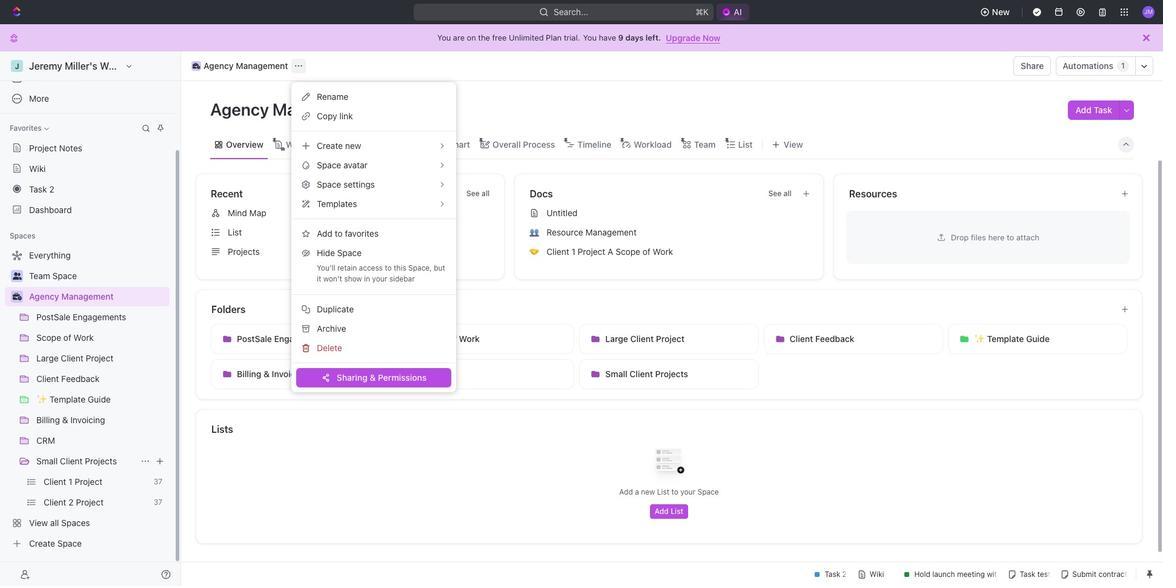 Task type: vqa. For each thing, say whether or not it's contained in the screenshot.
pizza slice image
no



Task type: describe. For each thing, give the bounding box(es) containing it.
the
[[478, 33, 490, 42]]

2 you from the left
[[583, 33, 597, 42]]

1 horizontal spatial wiki
[[348, 139, 365, 149]]

‎task
[[29, 184, 47, 194]]

space down create
[[317, 160, 341, 170]]

to inside you'll retain access to this space, but it won't show in your sidebar
[[385, 263, 392, 273]]

scope of work
[[421, 334, 480, 344]]

0 vertical spatial agency
[[204, 61, 234, 71]]

link
[[339, 111, 353, 121]]

billing & invoicing button
[[211, 359, 390, 389]]

business time image
[[12, 293, 22, 300]]

1 see all button from the left
[[462, 187, 494, 201]]

1 vertical spatial list link
[[206, 223, 499, 242]]

space avatar link
[[296, 156, 451, 175]]

sharing
[[337, 373, 367, 383]]

on
[[467, 33, 476, 42]]

delete link
[[296, 339, 451, 358]]

templates link
[[296, 194, 451, 214]]

timeline
[[577, 139, 611, 149]]

template
[[987, 334, 1024, 344]]

docs
[[530, 188, 553, 199]]

tree inside sidebar navigation
[[5, 246, 170, 554]]

& for invoicing
[[263, 369, 270, 379]]

project inside sidebar navigation
[[29, 143, 57, 153]]

resource
[[547, 227, 583, 237]]

won't
[[323, 274, 342, 283]]

organizational chart
[[387, 139, 470, 149]]

map
[[249, 208, 266, 218]]

but
[[434, 263, 445, 273]]

engagements
[[274, 334, 329, 344]]

rename
[[317, 91, 348, 102]]

projects inside tree
[[85, 456, 117, 466]]

1 horizontal spatial your
[[680, 488, 695, 497]]

trial.
[[564, 33, 580, 42]]

in
[[364, 274, 370, 283]]

task
[[1094, 105, 1112, 115]]

retain
[[337, 263, 357, 273]]

sharing & permissions
[[337, 373, 427, 383]]

1 horizontal spatial list link
[[736, 136, 753, 153]]

1 horizontal spatial scope
[[616, 247, 640, 257]]

space avatar
[[317, 160, 368, 170]]

client 1 project a scope of work
[[547, 247, 673, 257]]

folders
[[211, 304, 246, 315]]

list right the team
[[738, 139, 753, 149]]

space,
[[408, 263, 432, 273]]

dashboard link
[[5, 200, 170, 219]]

add for add task
[[1075, 105, 1091, 115]]

space up templates
[[317, 179, 341, 190]]

projects link
[[206, 242, 499, 262]]

upgrade
[[666, 32, 700, 43]]

small client projects inside small client projects link
[[36, 456, 117, 466]]

add for add to favorites
[[317, 228, 332, 239]]

favorites
[[345, 228, 379, 239]]

this
[[394, 263, 406, 273]]

create new
[[317, 141, 361, 151]]

share button
[[1013, 56, 1051, 76]]

large client project
[[605, 334, 684, 344]]

wiki inside sidebar navigation
[[29, 163, 46, 174]]

a
[[608, 247, 613, 257]]

list inside button
[[671, 507, 683, 516]]

templates
[[317, 199, 357, 209]]

left.
[[646, 33, 661, 42]]

here
[[988, 232, 1005, 242]]

add task
[[1075, 105, 1112, 115]]

team link
[[692, 136, 716, 153]]

lists button
[[211, 422, 1128, 437]]

are
[[453, 33, 465, 42]]

organizational chart link
[[385, 136, 470, 153]]

projects inside button
[[655, 369, 688, 379]]

sharing & permissions link
[[296, 368, 451, 388]]

plan
[[546, 33, 562, 42]]

duplicate link
[[296, 300, 451, 319]]

list up add list
[[657, 488, 669, 497]]

free
[[492, 33, 507, 42]]

rename link
[[296, 87, 451, 107]]

favorites
[[10, 124, 42, 133]]

it
[[317, 274, 321, 283]]

1 vertical spatial agency management
[[210, 99, 378, 119]]

you'll retain access to this space, but it won't show in your sidebar
[[317, 263, 445, 283]]

small inside button
[[605, 369, 627, 379]]

duplicate
[[317, 304, 354, 314]]

templates button
[[296, 194, 451, 214]]

client inside small client projects button
[[630, 369, 653, 379]]

add for add a new list to your space
[[619, 488, 633, 497]]

2 see all from the left
[[768, 189, 791, 198]]

overall process link
[[490, 136, 555, 153]]

1 vertical spatial agency management link
[[29, 287, 167, 306]]

untitled link
[[525, 204, 818, 223]]

project notes
[[29, 143, 82, 153]]

‎task 2
[[29, 184, 54, 194]]

postsale engagements button
[[211, 324, 390, 354]]

space settings
[[317, 179, 375, 190]]

client feedback button
[[764, 324, 943, 354]]

1 see from the left
[[466, 189, 480, 198]]

⌘k
[[696, 7, 709, 17]]

agency management inside sidebar navigation
[[29, 291, 114, 302]]

billing & invoicing
[[237, 369, 308, 379]]

now
[[702, 32, 720, 43]]

space settings link
[[296, 175, 451, 194]]

show
[[344, 274, 362, 283]]

✨ template guide
[[974, 334, 1050, 344]]

to up add list
[[671, 488, 678, 497]]

overview link
[[224, 136, 263, 153]]

1 horizontal spatial 1
[[1121, 61, 1125, 70]]



Task type: locate. For each thing, give the bounding box(es) containing it.
access
[[359, 263, 383, 273]]

wiki up the avatar
[[348, 139, 365, 149]]

you'll
[[317, 263, 335, 273]]

✨
[[974, 334, 985, 344]]

space settings button
[[296, 175, 451, 194]]

overview
[[226, 139, 263, 149]]

0 vertical spatial work
[[653, 247, 673, 257]]

add up 'hide'
[[317, 228, 332, 239]]

0 vertical spatial agency management link
[[188, 59, 291, 73]]

new
[[992, 7, 1010, 17]]

& inside sharing & permissions link
[[370, 373, 376, 383]]

1 you from the left
[[437, 33, 451, 42]]

resource management
[[547, 227, 637, 237]]

0 horizontal spatial project
[[29, 143, 57, 153]]

0 horizontal spatial wiki
[[29, 163, 46, 174]]

new button
[[975, 2, 1017, 22]]

wiki up ‎task
[[29, 163, 46, 174]]

0 vertical spatial wiki link
[[345, 136, 365, 153]]

0 vertical spatial small client projects
[[605, 369, 688, 379]]

small
[[605, 369, 627, 379], [36, 456, 58, 466]]

workload
[[634, 139, 672, 149]]

add inside 'button'
[[1075, 105, 1091, 115]]

agency inside sidebar navigation
[[29, 291, 59, 302]]

your up add list
[[680, 488, 695, 497]]

1 vertical spatial work
[[459, 334, 480, 344]]

&
[[263, 369, 270, 379], [370, 373, 376, 383]]

0 horizontal spatial work
[[459, 334, 480, 344]]

of up crm button
[[449, 334, 457, 344]]

1 horizontal spatial work
[[653, 247, 673, 257]]

add down add a new list to your space
[[655, 507, 669, 516]]

wiki link up the avatar
[[345, 136, 365, 153]]

scope
[[616, 247, 640, 257], [421, 334, 446, 344]]

2 horizontal spatial project
[[656, 334, 684, 344]]

0 horizontal spatial &
[[263, 369, 270, 379]]

0 vertical spatial scope
[[616, 247, 640, 257]]

1 horizontal spatial small
[[605, 369, 627, 379]]

timeline link
[[575, 136, 611, 153]]

mind map link
[[206, 204, 499, 223]]

& inside "billing & invoicing" button
[[263, 369, 270, 379]]

small client projects inside small client projects button
[[605, 369, 688, 379]]

untitled
[[547, 208, 577, 218]]

team
[[694, 139, 716, 149]]

dashboards link
[[5, 68, 170, 88]]

upgrade now link
[[666, 32, 720, 43]]

2 vertical spatial agency management
[[29, 291, 114, 302]]

agency management link
[[188, 59, 291, 73], [29, 287, 167, 306]]

of
[[643, 247, 650, 257], [449, 334, 457, 344]]

drop
[[951, 232, 969, 242]]

new inside dropdown button
[[345, 141, 361, 151]]

scope up crm
[[421, 334, 446, 344]]

0 vertical spatial 1
[[1121, 61, 1125, 70]]

to right the here
[[1007, 232, 1014, 242]]

you left are
[[437, 33, 451, 42]]

recent
[[211, 188, 243, 199]]

1 horizontal spatial wiki link
[[345, 136, 365, 153]]

add inside button
[[655, 507, 669, 516]]

1 vertical spatial new
[[641, 488, 655, 497]]

postsale
[[237, 334, 272, 344]]

no lists icon. image
[[645, 439, 693, 488]]

0 horizontal spatial projects
[[85, 456, 117, 466]]

copy
[[317, 111, 337, 121]]

create
[[317, 141, 343, 151]]

share
[[1021, 61, 1044, 71]]

0 horizontal spatial all
[[482, 189, 490, 198]]

resources
[[849, 188, 897, 199]]

1 horizontal spatial see all
[[768, 189, 791, 198]]

0 horizontal spatial wiki link
[[5, 159, 170, 178]]

copy link link
[[296, 107, 451, 126]]

billing
[[237, 369, 261, 379]]

1 vertical spatial wiki link
[[5, 159, 170, 178]]

1 vertical spatial your
[[680, 488, 695, 497]]

1 vertical spatial of
[[449, 334, 457, 344]]

client inside small client projects link
[[60, 456, 83, 466]]

list
[[738, 139, 753, 149], [228, 227, 242, 237], [657, 488, 669, 497], [671, 507, 683, 516]]

1 horizontal spatial small client projects
[[605, 369, 688, 379]]

1 right automations in the right of the page
[[1121, 61, 1125, 70]]

project for large client project
[[656, 334, 684, 344]]

small inside sidebar navigation
[[36, 456, 58, 466]]

add left task
[[1075, 105, 1091, 115]]

large
[[605, 334, 628, 344]]

0 vertical spatial your
[[372, 274, 387, 283]]

& right billing
[[263, 369, 270, 379]]

add a new list to your space
[[619, 488, 719, 497]]

spaces
[[10, 231, 35, 240]]

1 vertical spatial 1
[[571, 247, 575, 257]]

& right sharing at the bottom of page
[[370, 373, 376, 383]]

0 horizontal spatial scope
[[421, 334, 446, 344]]

1 vertical spatial projects
[[655, 369, 688, 379]]

your inside you'll retain access to this space, but it won't show in your sidebar
[[372, 274, 387, 283]]

new up the avatar
[[345, 141, 361, 151]]

crm button
[[395, 359, 574, 389]]

scope inside button
[[421, 334, 446, 344]]

hide
[[317, 248, 335, 258]]

0 vertical spatial of
[[643, 247, 650, 257]]

copy link
[[317, 111, 353, 121]]

0 horizontal spatial see all
[[466, 189, 490, 198]]

agency up "overview"
[[210, 99, 269, 119]]

postsale engagements
[[237, 334, 329, 344]]

of right a
[[643, 247, 650, 257]]

project down favorites button
[[29, 143, 57, 153]]

large client project button
[[579, 324, 759, 354]]

project down folders button
[[656, 334, 684, 344]]

project for client 1 project a scope of work
[[578, 247, 605, 257]]

0 horizontal spatial 1
[[571, 247, 575, 257]]

add to favorites link
[[296, 224, 451, 244]]

0 vertical spatial agency management
[[204, 61, 288, 71]]

2 see all button from the left
[[763, 187, 796, 201]]

1 see all from the left
[[466, 189, 490, 198]]

settings
[[343, 179, 375, 190]]

to up hide space
[[335, 228, 343, 239]]

agency management up 'welcome!' link on the left
[[210, 99, 378, 119]]

small client projects link
[[36, 452, 136, 471]]

scope of work button
[[395, 324, 574, 354]]

new right a
[[641, 488, 655, 497]]

wiki link up ‎task 2 link
[[5, 159, 170, 178]]

0 horizontal spatial your
[[372, 274, 387, 283]]

avatar
[[343, 160, 368, 170]]

1 horizontal spatial project
[[578, 247, 605, 257]]

all for 1st see all button from right
[[783, 189, 791, 198]]

1 down 'resource'
[[571, 247, 575, 257]]

client inside client feedback button
[[790, 334, 813, 344]]

dashboard
[[29, 204, 72, 215]]

folders button
[[211, 302, 1111, 317]]

0 vertical spatial project
[[29, 143, 57, 153]]

list link
[[736, 136, 753, 153], [206, 223, 499, 242]]

to left this
[[385, 263, 392, 273]]

overall process
[[493, 139, 555, 149]]

2 vertical spatial projects
[[85, 456, 117, 466]]

your
[[372, 274, 387, 283], [680, 488, 695, 497]]

add left a
[[619, 488, 633, 497]]

new
[[345, 141, 361, 151], [641, 488, 655, 497]]

space right no lists icon.
[[697, 488, 719, 497]]

favorites button
[[5, 121, 54, 136]]

1 all from the left
[[482, 189, 490, 198]]

1 vertical spatial agency
[[210, 99, 269, 119]]

business time image
[[192, 63, 200, 69]]

1 horizontal spatial see
[[768, 189, 781, 198]]

a
[[635, 488, 639, 497]]

dashboards
[[29, 73, 76, 83]]

your right in on the left top of page
[[372, 274, 387, 283]]

you are on the free unlimited plan trial. you have 9 days left. upgrade now
[[437, 32, 720, 43]]

👥
[[530, 228, 539, 237]]

list down add a new list to your space
[[671, 507, 683, 516]]

management inside sidebar navigation
[[61, 291, 114, 302]]

automations
[[1063, 61, 1113, 71]]

2 vertical spatial agency
[[29, 291, 59, 302]]

unlimited
[[509, 33, 544, 42]]

tree
[[5, 246, 170, 554]]

& for permissions
[[370, 373, 376, 383]]

work down untitled link
[[653, 247, 673, 257]]

create new button
[[296, 136, 451, 156]]

space
[[317, 160, 341, 170], [317, 179, 341, 190], [337, 248, 362, 258], [697, 488, 719, 497]]

0 vertical spatial wiki
[[348, 139, 365, 149]]

welcome! link
[[283, 136, 325, 153]]

sidebar
[[389, 274, 415, 283]]

0 horizontal spatial agency management link
[[29, 287, 167, 306]]

create new link
[[296, 136, 451, 156]]

project
[[29, 143, 57, 153], [578, 247, 605, 257], [656, 334, 684, 344]]

2 horizontal spatial projects
[[655, 369, 688, 379]]

0 vertical spatial list link
[[736, 136, 753, 153]]

2 vertical spatial project
[[656, 334, 684, 344]]

1 horizontal spatial all
[[783, 189, 791, 198]]

1 horizontal spatial of
[[643, 247, 650, 257]]

sidebar navigation
[[0, 51, 181, 586]]

work up crm button
[[459, 334, 480, 344]]

project notes link
[[5, 138, 170, 157]]

0 horizontal spatial of
[[449, 334, 457, 344]]

1 vertical spatial scope
[[421, 334, 446, 344]]

agency management right business time image
[[204, 61, 288, 71]]

of inside scope of work button
[[449, 334, 457, 344]]

client inside large client project button
[[630, 334, 654, 344]]

0 horizontal spatial small
[[36, 456, 58, 466]]

see all
[[466, 189, 490, 198], [768, 189, 791, 198]]

archive
[[317, 323, 346, 334]]

tree containing agency management
[[5, 246, 170, 554]]

0 horizontal spatial new
[[345, 141, 361, 151]]

1 horizontal spatial you
[[583, 33, 597, 42]]

have
[[599, 33, 616, 42]]

1 horizontal spatial agency management link
[[188, 59, 291, 73]]

project left a
[[578, 247, 605, 257]]

1 horizontal spatial &
[[370, 373, 376, 383]]

0 horizontal spatial see
[[466, 189, 480, 198]]

1 vertical spatial small
[[36, 456, 58, 466]]

0 vertical spatial projects
[[228, 247, 260, 257]]

workload link
[[631, 136, 672, 153]]

0 horizontal spatial small client projects
[[36, 456, 117, 466]]

agency right business time icon
[[29, 291, 59, 302]]

add for add list
[[655, 507, 669, 516]]

1 vertical spatial wiki
[[29, 163, 46, 174]]

agency right business time image
[[204, 61, 234, 71]]

2 all from the left
[[783, 189, 791, 198]]

1 horizontal spatial projects
[[228, 247, 260, 257]]

0 horizontal spatial see all button
[[462, 187, 494, 201]]

0 horizontal spatial you
[[437, 33, 451, 42]]

organizational
[[387, 139, 446, 149]]

1 horizontal spatial see all button
[[763, 187, 796, 201]]

all for 2nd see all button from right
[[482, 189, 490, 198]]

0 vertical spatial small
[[605, 369, 627, 379]]

0 vertical spatial new
[[345, 141, 361, 151]]

work inside button
[[459, 334, 480, 344]]

resources button
[[848, 187, 1111, 201]]

small client projects
[[605, 369, 688, 379], [36, 456, 117, 466]]

project inside button
[[656, 334, 684, 344]]

list down the mind
[[228, 227, 242, 237]]

agency management right business time icon
[[29, 291, 114, 302]]

1 vertical spatial project
[[578, 247, 605, 257]]

1 horizontal spatial new
[[641, 488, 655, 497]]

space up retain
[[337, 248, 362, 258]]

2 see from the left
[[768, 189, 781, 198]]

you left the have
[[583, 33, 597, 42]]

invoicing
[[272, 369, 308, 379]]

0 horizontal spatial list link
[[206, 223, 499, 242]]

add to favorites
[[317, 228, 379, 239]]

1 vertical spatial small client projects
[[36, 456, 117, 466]]

scope right a
[[616, 247, 640, 257]]



